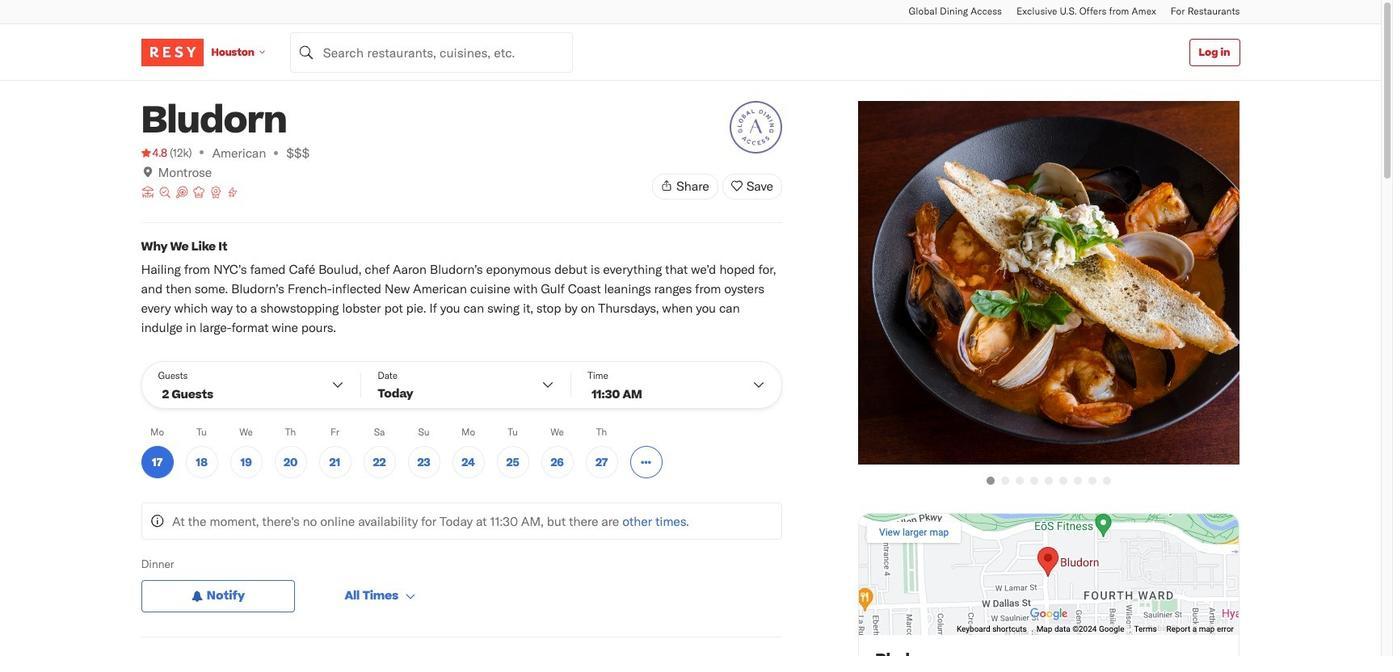 Task type: locate. For each thing, give the bounding box(es) containing it.
Search restaurants, cuisines, etc. text field
[[290, 32, 573, 72]]

None field
[[290, 32, 573, 72]]



Task type: describe. For each thing, give the bounding box(es) containing it.
4.8 out of 5 stars image
[[141, 145, 167, 161]]



Task type: vqa. For each thing, say whether or not it's contained in the screenshot.
4.8 out of 5 stars ICON
yes



